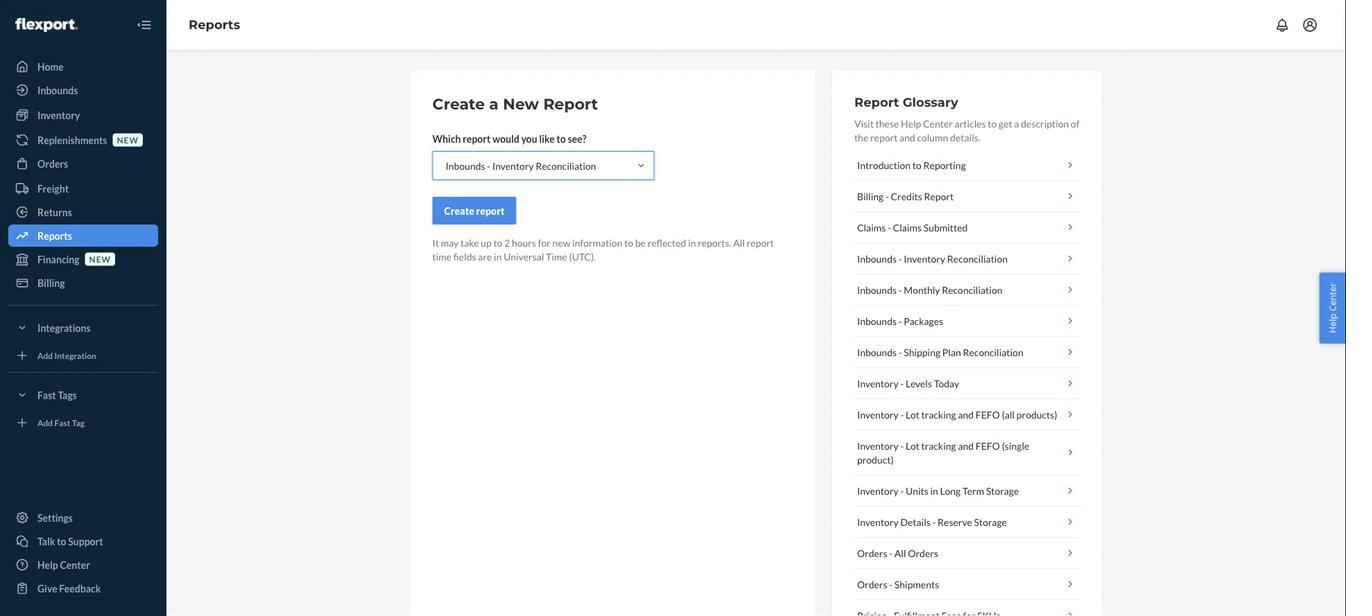 Task type: describe. For each thing, give the bounding box(es) containing it.
0 vertical spatial reports link
[[189, 17, 240, 32]]

fast tags button
[[8, 384, 158, 406]]

reports.
[[698, 237, 731, 249]]

2
[[504, 237, 510, 249]]

reporting
[[923, 159, 966, 171]]

new
[[503, 95, 539, 113]]

add for add fast tag
[[37, 418, 53, 428]]

inbounds for inbounds - packages button
[[857, 315, 897, 327]]

long
[[940, 485, 961, 497]]

which
[[432, 133, 461, 145]]

new for financing
[[89, 254, 111, 264]]

orders for orders - all orders
[[857, 548, 887, 559]]

inbounds - inventory reconciliation button
[[854, 243, 1080, 275]]

orders - shipments
[[857, 579, 939, 591]]

fast inside dropdown button
[[37, 389, 56, 401]]

- for 'inventory - lot tracking and fefo (single product)' button
[[900, 440, 904, 452]]

inbounds - shipping plan reconciliation
[[857, 346, 1023, 358]]

financing
[[37, 253, 79, 265]]

reconciliation inside button
[[947, 253, 1008, 265]]

settings
[[37, 512, 73, 524]]

you
[[521, 133, 537, 145]]

term
[[963, 485, 984, 497]]

billing link
[[8, 272, 158, 294]]

fefo for (single
[[976, 440, 1000, 452]]

inventory for inventory - levels today
[[857, 378, 899, 389]]

inventory link
[[8, 104, 158, 126]]

0 vertical spatial storage
[[986, 485, 1019, 497]]

tag
[[72, 418, 85, 428]]

credits
[[891, 190, 922, 202]]

help center link
[[8, 554, 158, 576]]

visit
[[854, 118, 874, 129]]

introduction to reporting
[[857, 159, 966, 171]]

inventory - lot tracking and fefo (single product) button
[[854, 431, 1080, 476]]

billing - credits report button
[[854, 181, 1080, 212]]

it
[[432, 237, 439, 249]]

products)
[[1017, 409, 1057, 421]]

new inside it may take up to 2 hours for new information to be reflected in reports. all report time fields are in universal time (utc).
[[552, 237, 570, 249]]

- right the details
[[932, 516, 936, 528]]

inventory for inventory - lot tracking and fefo (single product)
[[857, 440, 899, 452]]

inventory inside button
[[904, 253, 945, 265]]

reflected
[[648, 237, 686, 249]]

returns link
[[8, 201, 158, 223]]

inbounds - packages
[[857, 315, 943, 327]]

replenishments
[[37, 134, 107, 146]]

give feedback button
[[8, 578, 158, 600]]

time
[[546, 251, 567, 262]]

packages
[[904, 315, 943, 327]]

a inside visit these help center articles to get a description of the report and column details.
[[1014, 118, 1019, 129]]

details.
[[950, 131, 980, 143]]

- down 'which report would you like to see?' at the top of page
[[487, 160, 490, 172]]

help inside button
[[1326, 314, 1339, 333]]

inbounds - shipping plan reconciliation button
[[854, 337, 1080, 368]]

settings link
[[8, 507, 158, 529]]

2 vertical spatial help
[[37, 559, 58, 571]]

of
[[1071, 118, 1079, 129]]

get
[[999, 118, 1012, 129]]

be
[[635, 237, 646, 249]]

orders - shipments button
[[854, 569, 1080, 601]]

report inside visit these help center articles to get a description of the report and column details.
[[870, 131, 898, 143]]

orders for orders - shipments
[[857, 579, 887, 591]]

would
[[492, 133, 519, 145]]

tracking for (all
[[921, 409, 956, 421]]

orders - all orders button
[[854, 538, 1080, 569]]

(single
[[1002, 440, 1029, 452]]

reconciliation down inbounds - packages button
[[963, 346, 1023, 358]]

to right talk
[[57, 536, 66, 548]]

1 claims from the left
[[857, 222, 886, 233]]

- for orders - all orders button
[[889, 548, 893, 559]]

talk to support button
[[8, 531, 158, 553]]

0 vertical spatial inbounds - inventory reconciliation
[[446, 160, 596, 172]]

1 vertical spatial reports link
[[8, 225, 158, 247]]

may
[[441, 237, 459, 249]]

reconciliation down see? on the top of page
[[536, 160, 596, 172]]

open notifications image
[[1274, 17, 1291, 33]]

integration
[[54, 351, 96, 361]]

in inside button
[[930, 485, 938, 497]]

visit these help center articles to get a description of the report and column details.
[[854, 118, 1079, 143]]

inventory for inventory details - reserve storage
[[857, 516, 899, 528]]

report inside button
[[476, 205, 505, 217]]

create for create a new report
[[432, 95, 485, 113]]

inventory - levels today
[[857, 378, 959, 389]]

inventory - lot tracking and fefo (all products) button
[[854, 399, 1080, 431]]

tracking for (single
[[921, 440, 956, 452]]

2 claims from the left
[[893, 222, 922, 233]]

to left reporting
[[913, 159, 922, 171]]

report inside it may take up to 2 hours for new information to be reflected in reports. all report time fields are in universal time (utc).
[[747, 237, 774, 249]]

home
[[37, 61, 64, 72]]

universal
[[504, 251, 544, 262]]

integrations button
[[8, 317, 158, 339]]

for
[[538, 237, 551, 249]]

add fast tag
[[37, 418, 85, 428]]

add integration link
[[8, 345, 158, 367]]

inbounds down which
[[446, 160, 485, 172]]

lot for inventory - lot tracking and fefo (all products)
[[906, 409, 919, 421]]

reserve
[[938, 516, 972, 528]]

all inside button
[[895, 548, 906, 559]]

inventory - units in long term storage
[[857, 485, 1019, 497]]

articles
[[955, 118, 986, 129]]

0 horizontal spatial a
[[489, 95, 499, 113]]

inbounds - inventory reconciliation inside inbounds - inventory reconciliation button
[[857, 253, 1008, 265]]

inventory for inventory - lot tracking and fefo (all products)
[[857, 409, 899, 421]]

inbounds for inbounds - shipping plan reconciliation button
[[857, 346, 897, 358]]

inventory for inventory
[[37, 109, 80, 121]]

all inside it may take up to 2 hours for new information to be reflected in reports. all report time fields are in universal time (utc).
[[733, 237, 745, 249]]

to left 2
[[493, 237, 502, 249]]

- for inbounds - inventory reconciliation button
[[899, 253, 902, 265]]

inventory details - reserve storage button
[[854, 507, 1080, 538]]

up
[[481, 237, 492, 249]]

1 vertical spatial fast
[[54, 418, 70, 428]]

open account menu image
[[1302, 17, 1318, 33]]

freight link
[[8, 178, 158, 200]]

inbounds - monthly reconciliation button
[[854, 275, 1080, 306]]

talk to support
[[37, 536, 103, 548]]

add fast tag link
[[8, 412, 158, 434]]

create report button
[[432, 197, 516, 225]]

create report
[[444, 205, 505, 217]]

tags
[[58, 389, 77, 401]]

(utc).
[[569, 251, 596, 262]]

- for billing - credits report button on the top right
[[886, 190, 889, 202]]

inventory - lot tracking and fefo (single product)
[[857, 440, 1029, 466]]

like
[[539, 133, 555, 145]]



Task type: vqa. For each thing, say whether or not it's contained in the screenshot.
the Orders
yes



Task type: locate. For each thing, give the bounding box(es) containing it.
tracking down inventory - lot tracking and fefo (all products)
[[921, 440, 956, 452]]

new for replenishments
[[117, 135, 139, 145]]

- for the orders - shipments button
[[889, 579, 893, 591]]

- inside inventory - lot tracking and fefo (single product)
[[900, 440, 904, 452]]

1 horizontal spatial all
[[895, 548, 906, 559]]

1 vertical spatial all
[[895, 548, 906, 559]]

description
[[1021, 118, 1069, 129]]

- left 'credits'
[[886, 190, 889, 202]]

fefo for (all
[[976, 409, 1000, 421]]

monthly
[[904, 284, 940, 296]]

center inside button
[[1326, 283, 1339, 311]]

orders down orders - all orders
[[857, 579, 887, 591]]

today
[[934, 378, 959, 389]]

claims - claims submitted button
[[854, 212, 1080, 243]]

which report would you like to see?
[[432, 133, 586, 145]]

1 horizontal spatial in
[[688, 237, 696, 249]]

orders for orders
[[37, 158, 68, 170]]

fast left tag
[[54, 418, 70, 428]]

- down "inventory - levels today"
[[900, 409, 904, 421]]

inventory down 'which report would you like to see?' at the top of page
[[492, 160, 534, 172]]

report down reporting
[[924, 190, 954, 202]]

in
[[688, 237, 696, 249], [494, 251, 502, 262], [930, 485, 938, 497]]

inbounds down inbounds - packages at the bottom of the page
[[857, 346, 897, 358]]

report right reports.
[[747, 237, 774, 249]]

0 horizontal spatial claims
[[857, 222, 886, 233]]

fefo
[[976, 409, 1000, 421], [976, 440, 1000, 452]]

1 add from the top
[[37, 351, 53, 361]]

1 vertical spatial help center
[[37, 559, 90, 571]]

1 vertical spatial and
[[958, 409, 974, 421]]

new up 'time'
[[552, 237, 570, 249]]

orders up shipments
[[908, 548, 938, 559]]

1 vertical spatial storage
[[974, 516, 1007, 528]]

help inside visit these help center articles to get a description of the report and column details.
[[901, 118, 921, 129]]

a
[[489, 95, 499, 113], [1014, 118, 1019, 129]]

billing inside button
[[857, 190, 884, 202]]

freight
[[37, 183, 69, 195]]

inventory - lot tracking and fefo (all products)
[[857, 409, 1057, 421]]

0 vertical spatial all
[[733, 237, 745, 249]]

report left would
[[463, 133, 491, 145]]

1 vertical spatial inbounds - inventory reconciliation
[[857, 253, 1008, 265]]

new up billing link
[[89, 254, 111, 264]]

1 vertical spatial tracking
[[921, 440, 956, 452]]

- left shipments
[[889, 579, 893, 591]]

- down claims - claims submitted
[[899, 253, 902, 265]]

report up these
[[854, 94, 899, 110]]

introduction to reporting button
[[854, 150, 1080, 181]]

new
[[117, 135, 139, 145], [552, 237, 570, 249], [89, 254, 111, 264]]

2 vertical spatial new
[[89, 254, 111, 264]]

to left be on the top left of the page
[[624, 237, 633, 249]]

and down "inventory - lot tracking and fefo (all products)" button
[[958, 440, 974, 452]]

create up which
[[432, 95, 485, 113]]

report for create a new report
[[543, 95, 598, 113]]

inbounds down claims - claims submitted
[[857, 253, 897, 265]]

2 horizontal spatial help
[[1326, 314, 1339, 333]]

2 horizontal spatial new
[[552, 237, 570, 249]]

report
[[854, 94, 899, 110], [543, 95, 598, 113], [924, 190, 954, 202]]

orders up orders - shipments
[[857, 548, 887, 559]]

report up up at the left top of the page
[[476, 205, 505, 217]]

0 horizontal spatial report
[[543, 95, 598, 113]]

time
[[432, 251, 452, 262]]

- left shipping
[[899, 346, 902, 358]]

storage
[[986, 485, 1019, 497], [974, 516, 1007, 528]]

- up orders - shipments
[[889, 548, 893, 559]]

and down inventory - levels today button
[[958, 409, 974, 421]]

- for inbounds - packages button
[[899, 315, 902, 327]]

fast tags
[[37, 389, 77, 401]]

fast left tags
[[37, 389, 56, 401]]

inbounds - inventory reconciliation up inbounds - monthly reconciliation
[[857, 253, 1008, 265]]

claims down 'credits'
[[893, 222, 922, 233]]

details
[[900, 516, 931, 528]]

introduction
[[857, 159, 911, 171]]

storage right reserve
[[974, 516, 1007, 528]]

inventory for inventory - units in long term storage
[[857, 485, 899, 497]]

inbounds inside button
[[857, 253, 897, 265]]

inbounds left packages
[[857, 315, 897, 327]]

inventory - levels today button
[[854, 368, 1080, 399]]

0 vertical spatial lot
[[906, 409, 919, 421]]

and left column
[[899, 131, 915, 143]]

2 fefo from the top
[[976, 440, 1000, 452]]

1 vertical spatial add
[[37, 418, 53, 428]]

in left reports.
[[688, 237, 696, 249]]

fefo left (single
[[976, 440, 1000, 452]]

close navigation image
[[136, 17, 153, 33]]

inventory
[[37, 109, 80, 121], [492, 160, 534, 172], [904, 253, 945, 265], [857, 378, 899, 389], [857, 409, 899, 421], [857, 440, 899, 452], [857, 485, 899, 497], [857, 516, 899, 528]]

1 tracking from the top
[[921, 409, 956, 421]]

in left long
[[930, 485, 938, 497]]

fefo left (all on the right bottom of the page
[[976, 409, 1000, 421]]

1 horizontal spatial inbounds - inventory reconciliation
[[857, 253, 1008, 265]]

report up see? on the top of page
[[543, 95, 598, 113]]

2 vertical spatial center
[[60, 559, 90, 571]]

1 vertical spatial new
[[552, 237, 570, 249]]

0 vertical spatial help
[[901, 118, 921, 129]]

1 horizontal spatial center
[[923, 118, 953, 129]]

add integration
[[37, 351, 96, 361]]

new up orders link
[[117, 135, 139, 145]]

reconciliation down inbounds - inventory reconciliation button
[[942, 284, 1002, 296]]

support
[[68, 536, 103, 548]]

inventory up the replenishments at the left top
[[37, 109, 80, 121]]

- for claims - claims submitted button
[[888, 222, 891, 233]]

and for inventory - lot tracking and fefo (single product)
[[958, 440, 974, 452]]

inventory up the product)
[[857, 440, 899, 452]]

claims - claims submitted
[[857, 222, 968, 233]]

1 vertical spatial create
[[444, 205, 474, 217]]

- for inventory - units in long term storage button
[[900, 485, 904, 497]]

inbounds - monthly reconciliation
[[857, 284, 1002, 296]]

lot up units
[[906, 440, 919, 452]]

report for billing - credits report
[[924, 190, 954, 202]]

inbounds for inbounds - inventory reconciliation button
[[857, 253, 897, 265]]

2 add from the top
[[37, 418, 53, 428]]

billing for billing
[[37, 277, 65, 289]]

create inside button
[[444, 205, 474, 217]]

0 horizontal spatial reports
[[37, 230, 72, 242]]

to right like
[[557, 133, 566, 145]]

0 horizontal spatial help center
[[37, 559, 90, 571]]

talk
[[37, 536, 55, 548]]

0 vertical spatial create
[[432, 95, 485, 113]]

0 horizontal spatial help
[[37, 559, 58, 571]]

inbounds - inventory reconciliation down you at the top left of page
[[446, 160, 596, 172]]

these
[[876, 118, 899, 129]]

report down these
[[870, 131, 898, 143]]

orders
[[37, 158, 68, 170], [857, 548, 887, 559], [908, 548, 938, 559], [857, 579, 887, 591]]

0 vertical spatial fast
[[37, 389, 56, 401]]

inventory down "inventory - levels today"
[[857, 409, 899, 421]]

- for "inventory - lot tracking and fefo (all products)" button
[[900, 409, 904, 421]]

inventory down the product)
[[857, 485, 899, 497]]

inventory - units in long term storage button
[[854, 476, 1080, 507]]

0 horizontal spatial new
[[89, 254, 111, 264]]

0 horizontal spatial all
[[733, 237, 745, 249]]

report inside button
[[924, 190, 954, 202]]

0 vertical spatial tracking
[[921, 409, 956, 421]]

1 horizontal spatial new
[[117, 135, 139, 145]]

shipping
[[904, 346, 940, 358]]

1 vertical spatial billing
[[37, 277, 65, 289]]

0 vertical spatial a
[[489, 95, 499, 113]]

see?
[[568, 133, 586, 145]]

storage right term
[[986, 485, 1019, 497]]

0 vertical spatial fefo
[[976, 409, 1000, 421]]

- for inventory - levels today button
[[900, 378, 904, 389]]

flexport logo image
[[15, 18, 78, 32]]

and for inventory - lot tracking and fefo (all products)
[[958, 409, 974, 421]]

0 vertical spatial billing
[[857, 190, 884, 202]]

all right reports.
[[733, 237, 745, 249]]

and inside visit these help center articles to get a description of the report and column details.
[[899, 131, 915, 143]]

2 lot from the top
[[906, 440, 919, 452]]

create for create report
[[444, 205, 474, 217]]

1 vertical spatial reports
[[37, 230, 72, 242]]

a right 'get'
[[1014, 118, 1019, 129]]

orders link
[[8, 153, 158, 175]]

1 horizontal spatial billing
[[857, 190, 884, 202]]

0 vertical spatial and
[[899, 131, 915, 143]]

1 horizontal spatial help
[[901, 118, 921, 129]]

orders up freight in the top left of the page
[[37, 158, 68, 170]]

0 vertical spatial new
[[117, 135, 139, 145]]

billing - credits report
[[857, 190, 954, 202]]

the
[[854, 131, 868, 143]]

0 horizontal spatial inbounds - inventory reconciliation
[[446, 160, 596, 172]]

- left packages
[[899, 315, 902, 327]]

units
[[906, 485, 928, 497]]

add down fast tags
[[37, 418, 53, 428]]

plan
[[942, 346, 961, 358]]

report glossary
[[854, 94, 958, 110]]

1 horizontal spatial reports link
[[189, 17, 240, 32]]

inbounds for inbounds - monthly reconciliation button
[[857, 284, 897, 296]]

1 vertical spatial a
[[1014, 118, 1019, 129]]

to left 'get'
[[988, 118, 997, 129]]

fefo inside inventory - lot tracking and fefo (single product)
[[976, 440, 1000, 452]]

2 horizontal spatial in
[[930, 485, 938, 497]]

- for inbounds - monthly reconciliation button
[[899, 284, 902, 296]]

inventory up orders - all orders
[[857, 516, 899, 528]]

1 horizontal spatial claims
[[893, 222, 922, 233]]

take
[[460, 237, 479, 249]]

- left units
[[900, 485, 904, 497]]

tracking inside inventory - lot tracking and fefo (single product)
[[921, 440, 956, 452]]

0 horizontal spatial in
[[494, 251, 502, 262]]

- left "monthly"
[[899, 284, 902, 296]]

inbounds - packages button
[[854, 306, 1080, 337]]

tracking down today
[[921, 409, 956, 421]]

2 tracking from the top
[[921, 440, 956, 452]]

2 vertical spatial and
[[958, 440, 974, 452]]

billing down financing
[[37, 277, 65, 289]]

give feedback
[[37, 583, 101, 595]]

0 vertical spatial in
[[688, 237, 696, 249]]

submitted
[[924, 222, 968, 233]]

0 horizontal spatial billing
[[37, 277, 65, 289]]

a left new
[[489, 95, 499, 113]]

report
[[870, 131, 898, 143], [463, 133, 491, 145], [476, 205, 505, 217], [747, 237, 774, 249]]

1 horizontal spatial reports
[[189, 17, 240, 32]]

create a new report
[[432, 95, 598, 113]]

levels
[[906, 378, 932, 389]]

all up orders - shipments
[[895, 548, 906, 559]]

inventory left levels at the bottom right of the page
[[857, 378, 899, 389]]

center
[[923, 118, 953, 129], [1326, 283, 1339, 311], [60, 559, 90, 571]]

billing for billing - credits report
[[857, 190, 884, 202]]

- up inventory - units in long term storage
[[900, 440, 904, 452]]

help center button
[[1319, 273, 1346, 344]]

lot inside inventory - lot tracking and fefo (single product)
[[906, 440, 919, 452]]

are
[[478, 251, 492, 262]]

and inside inventory - lot tracking and fefo (single product)
[[958, 440, 974, 452]]

hours
[[512, 237, 536, 249]]

2 horizontal spatial report
[[924, 190, 954, 202]]

lot
[[906, 409, 919, 421], [906, 440, 919, 452]]

give
[[37, 583, 57, 595]]

1 lot from the top
[[906, 409, 919, 421]]

0 vertical spatial help center
[[1326, 283, 1339, 333]]

to inside visit these help center articles to get a description of the report and column details.
[[988, 118, 997, 129]]

1 horizontal spatial report
[[854, 94, 899, 110]]

- left levels at the bottom right of the page
[[900, 378, 904, 389]]

help
[[901, 118, 921, 129], [1326, 314, 1339, 333], [37, 559, 58, 571]]

orders - all orders
[[857, 548, 938, 559]]

glossary
[[903, 94, 958, 110]]

1 vertical spatial center
[[1326, 283, 1339, 311]]

reports link
[[189, 17, 240, 32], [8, 225, 158, 247]]

1 vertical spatial help
[[1326, 314, 1339, 333]]

inventory up "monthly"
[[904, 253, 945, 265]]

center inside visit these help center articles to get a description of the report and column details.
[[923, 118, 953, 129]]

inbounds down home at the top left
[[37, 84, 78, 96]]

inbounds link
[[8, 79, 158, 101]]

0 vertical spatial center
[[923, 118, 953, 129]]

- for inbounds - shipping plan reconciliation button
[[899, 346, 902, 358]]

fast
[[37, 389, 56, 401], [54, 418, 70, 428]]

lot down "inventory - levels today"
[[906, 409, 919, 421]]

1 fefo from the top
[[976, 409, 1000, 421]]

1 vertical spatial lot
[[906, 440, 919, 452]]

inventory inside inventory - lot tracking and fefo (single product)
[[857, 440, 899, 452]]

inventory details - reserve storage
[[857, 516, 1007, 528]]

information
[[572, 237, 622, 249]]

1 horizontal spatial help center
[[1326, 283, 1339, 333]]

fields
[[453, 251, 476, 262]]

1 vertical spatial in
[[494, 251, 502, 262]]

reconciliation down claims - claims submitted button
[[947, 253, 1008, 265]]

help center inside button
[[1326, 283, 1339, 333]]

it may take up to 2 hours for new information to be reflected in reports. all report time fields are in universal time (utc).
[[432, 237, 774, 262]]

in right 'are'
[[494, 251, 502, 262]]

0 horizontal spatial center
[[60, 559, 90, 571]]

billing down introduction
[[857, 190, 884, 202]]

2 vertical spatial in
[[930, 485, 938, 497]]

add for add integration
[[37, 351, 53, 361]]

shipments
[[895, 579, 939, 591]]

0 vertical spatial reports
[[189, 17, 240, 32]]

- down billing - credits report
[[888, 222, 891, 233]]

add left integration
[[37, 351, 53, 361]]

and
[[899, 131, 915, 143], [958, 409, 974, 421], [958, 440, 974, 452]]

1 horizontal spatial a
[[1014, 118, 1019, 129]]

claims down billing - credits report
[[857, 222, 886, 233]]

1 vertical spatial fefo
[[976, 440, 1000, 452]]

2 horizontal spatial center
[[1326, 283, 1339, 311]]

product)
[[857, 454, 894, 466]]

0 horizontal spatial reports link
[[8, 225, 158, 247]]

inbounds up inbounds - packages at the bottom of the page
[[857, 284, 897, 296]]

0 vertical spatial add
[[37, 351, 53, 361]]

lot for inventory - lot tracking and fefo (single product)
[[906, 440, 919, 452]]

create up may
[[444, 205, 474, 217]]



